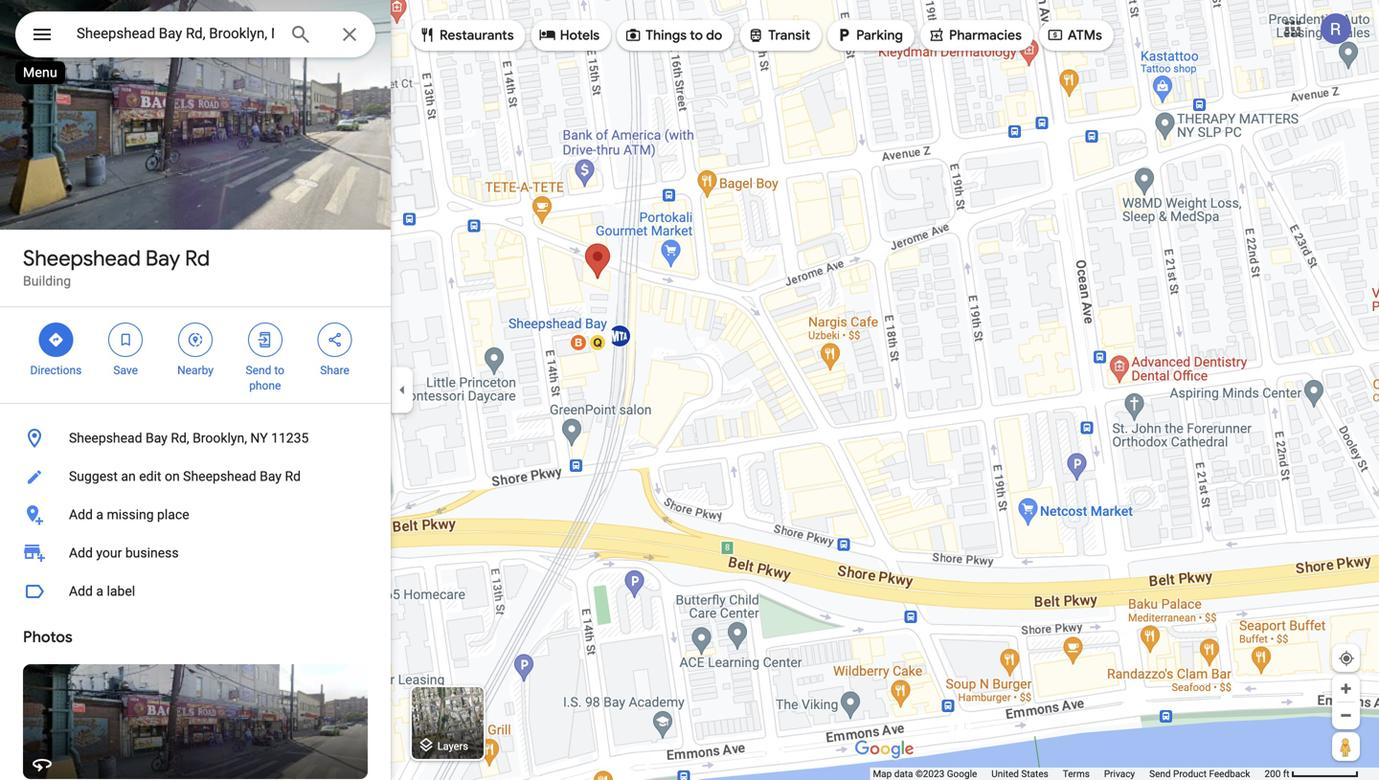 Task type: describe. For each thing, give the bounding box(es) containing it.
200
[[1265, 769, 1281, 780]]

place
[[157, 507, 189, 523]]

phone
[[249, 379, 281, 393]]

 atms
[[1047, 24, 1103, 46]]


[[47, 330, 65, 351]]

suggest
[[69, 469, 118, 485]]

add your business link
[[0, 535, 391, 573]]


[[748, 24, 765, 46]]

add a missing place
[[69, 507, 189, 523]]

ny
[[250, 431, 268, 446]]

none field inside sheepshead bay rd, brooklyn, ny 11235 field
[[77, 22, 274, 45]]


[[539, 24, 556, 46]]

brooklyn,
[[193, 431, 247, 446]]

add for add a missing place
[[69, 507, 93, 523]]

add a label button
[[0, 573, 391, 611]]

 pharmacies
[[928, 24, 1022, 46]]

hotels
[[560, 27, 600, 44]]

privacy button
[[1104, 768, 1135, 781]]

product
[[1174, 769, 1207, 780]]

map data ©2023 google
[[873, 769, 977, 780]]

transit
[[769, 27, 811, 44]]

 search field
[[15, 11, 376, 61]]

share
[[320, 364, 350, 377]]

zoom out image
[[1339, 709, 1354, 723]]

things
[[646, 27, 687, 44]]

a for label
[[96, 584, 103, 600]]

label
[[107, 584, 135, 600]]


[[117, 330, 134, 351]]

show your location image
[[1338, 651, 1356, 668]]

photos
[[23, 628, 73, 648]]

sheepshead bay rd, brooklyn, ny 11235
[[69, 431, 309, 446]]

send for send product feedback
[[1150, 769, 1171, 780]]

send product feedback
[[1150, 769, 1251, 780]]


[[257, 330, 274, 351]]

business
[[125, 546, 179, 561]]

united states button
[[992, 768, 1049, 781]]

google account: ruby anderson  
(rubyanndersson@gmail.com) image
[[1321, 14, 1352, 44]]

parking
[[857, 27, 903, 44]]


[[625, 24, 642, 46]]


[[928, 24, 946, 46]]


[[835, 24, 853, 46]]

200 ft
[[1265, 769, 1290, 780]]

google
[[947, 769, 977, 780]]

data
[[894, 769, 913, 780]]

rd inside the sheepshead bay rd building
[[185, 245, 210, 272]]

your
[[96, 546, 122, 561]]

missing
[[107, 507, 154, 523]]

layers
[[438, 741, 468, 753]]



Task type: vqa. For each thing, say whether or not it's contained in the screenshot.


Task type: locate. For each thing, give the bounding box(es) containing it.
add down suggest
[[69, 507, 93, 523]]

show street view coverage image
[[1333, 733, 1360, 762]]

 things to do
[[625, 24, 723, 46]]

a
[[96, 507, 103, 523], [96, 584, 103, 600]]

footer
[[873, 768, 1265, 781]]

1 horizontal spatial send
[[1150, 769, 1171, 780]]

0 vertical spatial to
[[690, 27, 703, 44]]

add your business
[[69, 546, 179, 561]]

to inside  things to do
[[690, 27, 703, 44]]

sheepshead up suggest
[[69, 431, 142, 446]]

0 vertical spatial a
[[96, 507, 103, 523]]

a left the label
[[96, 584, 103, 600]]

bay
[[146, 245, 180, 272], [146, 431, 168, 446], [260, 469, 282, 485]]

bay for rd,
[[146, 431, 168, 446]]

an
[[121, 469, 136, 485]]

2 vertical spatial add
[[69, 584, 93, 600]]

a inside add a label button
[[96, 584, 103, 600]]

on
[[165, 469, 180, 485]]

sheepshead inside the sheepshead bay rd building
[[23, 245, 141, 272]]

None field
[[77, 22, 274, 45]]

0 vertical spatial add
[[69, 507, 93, 523]]

to left the do
[[690, 27, 703, 44]]

1 vertical spatial add
[[69, 546, 93, 561]]

1 horizontal spatial to
[[690, 27, 703, 44]]

do
[[706, 27, 723, 44]]

united
[[992, 769, 1019, 780]]

200 ft button
[[1265, 769, 1359, 780]]

to inside the send to phone
[[274, 364, 285, 377]]

0 vertical spatial rd
[[185, 245, 210, 272]]

states
[[1022, 769, 1049, 780]]

add left the label
[[69, 584, 93, 600]]

bay for rd
[[146, 245, 180, 272]]

terms
[[1063, 769, 1090, 780]]

add
[[69, 507, 93, 523], [69, 546, 93, 561], [69, 584, 93, 600]]

add a missing place button
[[0, 496, 391, 535]]

nearby
[[177, 364, 214, 377]]

map
[[873, 769, 892, 780]]

3 add from the top
[[69, 584, 93, 600]]

0 horizontal spatial rd
[[185, 245, 210, 272]]

sheepshead bay rd building
[[23, 245, 210, 289]]

sheepshead up building
[[23, 245, 141, 272]]

2 a from the top
[[96, 584, 103, 600]]

1 vertical spatial sheepshead
[[69, 431, 142, 446]]

2 add from the top
[[69, 546, 93, 561]]

1 vertical spatial send
[[1150, 769, 1171, 780]]

1 vertical spatial bay
[[146, 431, 168, 446]]

 parking
[[835, 24, 903, 46]]

send up phone
[[246, 364, 272, 377]]


[[187, 330, 204, 351]]

add a label
[[69, 584, 135, 600]]

sheepshead down brooklyn,
[[183, 469, 256, 485]]

add inside "link"
[[69, 546, 93, 561]]

0 vertical spatial send
[[246, 364, 272, 377]]

1 vertical spatial to
[[274, 364, 285, 377]]

actions for sheepshead bay rd region
[[0, 308, 391, 403]]

2 vertical spatial bay
[[260, 469, 282, 485]]

bay inside the sheepshead bay rd building
[[146, 245, 180, 272]]

sheepshead
[[23, 245, 141, 272], [69, 431, 142, 446], [183, 469, 256, 485]]

add left your on the bottom of page
[[69, 546, 93, 561]]

directions
[[30, 364, 82, 377]]

add for add a label
[[69, 584, 93, 600]]

send left product
[[1150, 769, 1171, 780]]

2 vertical spatial sheepshead
[[183, 469, 256, 485]]

sheepshead bay rd main content
[[0, 0, 391, 781]]

a for missing
[[96, 507, 103, 523]]


[[419, 24, 436, 46]]

save
[[113, 364, 138, 377]]

a left missing
[[96, 507, 103, 523]]

sheepshead bay rd, brooklyn, ny 11235 button
[[0, 420, 391, 458]]

 transit
[[748, 24, 811, 46]]

0 horizontal spatial to
[[274, 364, 285, 377]]

rd,
[[171, 431, 189, 446]]

building
[[23, 274, 71, 289]]

united states
[[992, 769, 1049, 780]]

send inside the send to phone
[[246, 364, 272, 377]]

suggest an edit on sheepshead bay rd button
[[0, 458, 391, 496]]

footer inside google maps element
[[873, 768, 1265, 781]]

 hotels
[[539, 24, 600, 46]]

send to phone
[[246, 364, 285, 393]]

atms
[[1068, 27, 1103, 44]]

add for add your business
[[69, 546, 93, 561]]

1 vertical spatial a
[[96, 584, 103, 600]]

to up phone
[[274, 364, 285, 377]]

rd
[[185, 245, 210, 272], [285, 469, 301, 485]]

1 add from the top
[[69, 507, 93, 523]]

send
[[246, 364, 272, 377], [1150, 769, 1171, 780]]

send product feedback button
[[1150, 768, 1251, 781]]

send inside 'button'
[[1150, 769, 1171, 780]]

privacy
[[1104, 769, 1135, 780]]

sheepshead for rd
[[23, 245, 141, 272]]

suggest an edit on sheepshead bay rd
[[69, 469, 301, 485]]

collapse side panel image
[[392, 380, 413, 401]]

 button
[[15, 11, 69, 61]]

1 vertical spatial rd
[[285, 469, 301, 485]]

11235
[[271, 431, 309, 446]]

terms button
[[1063, 768, 1090, 781]]

0 vertical spatial bay
[[146, 245, 180, 272]]

send for send to phone
[[246, 364, 272, 377]]

©2023
[[916, 769, 945, 780]]


[[1047, 24, 1064, 46]]


[[31, 21, 54, 48]]

1 horizontal spatial rd
[[285, 469, 301, 485]]

sheepshead for rd,
[[69, 431, 142, 446]]

feedback
[[1209, 769, 1251, 780]]

zoom in image
[[1339, 682, 1354, 696]]

ft
[[1284, 769, 1290, 780]]


[[326, 330, 344, 351]]

restaurants
[[440, 27, 514, 44]]

rd down 11235
[[285, 469, 301, 485]]

 restaurants
[[419, 24, 514, 46]]

0 horizontal spatial send
[[246, 364, 272, 377]]

google maps element
[[0, 0, 1380, 781]]

edit
[[139, 469, 161, 485]]

pharmacies
[[949, 27, 1022, 44]]

Sheepshead Bay Rd, Brooklyn, NY 11235 field
[[15, 11, 376, 57]]

a inside "add a missing place" button
[[96, 507, 103, 523]]

rd inside button
[[285, 469, 301, 485]]

footer containing map data ©2023 google
[[873, 768, 1265, 781]]

1 a from the top
[[96, 507, 103, 523]]

rd up 
[[185, 245, 210, 272]]

to
[[690, 27, 703, 44], [274, 364, 285, 377]]

0 vertical spatial sheepshead
[[23, 245, 141, 272]]



